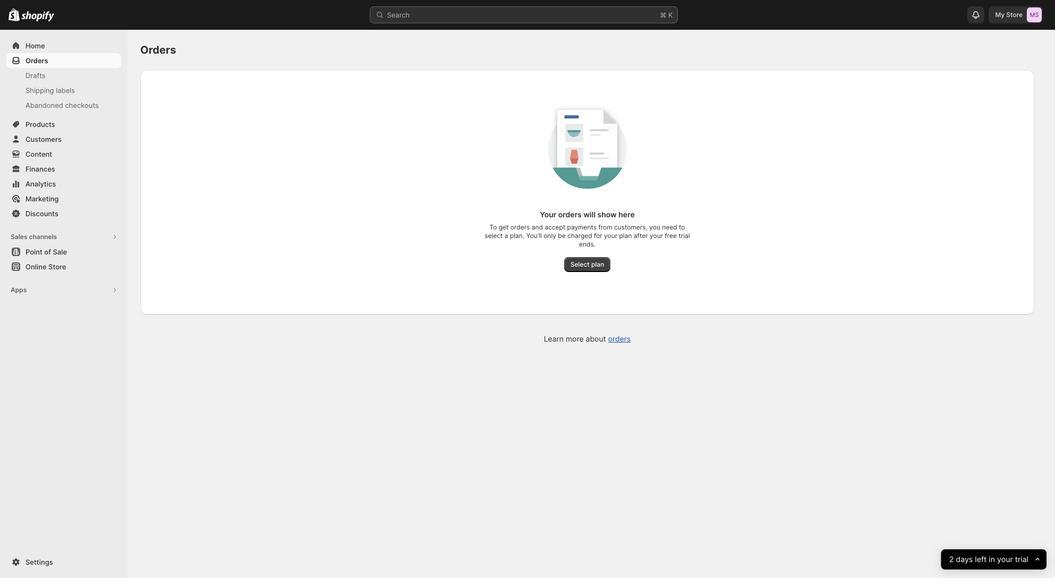 Task type: describe. For each thing, give the bounding box(es) containing it.
your inside dropdown button
[[997, 555, 1013, 564]]

shipping labels
[[26, 86, 75, 95]]

customers link
[[6, 132, 121, 147]]

charged
[[568, 232, 592, 240]]

home
[[26, 41, 45, 50]]

point
[[26, 248, 42, 256]]

⌘ k
[[660, 11, 673, 19]]

customers
[[26, 135, 62, 143]]

select plan link
[[564, 257, 611, 272]]

shopify image
[[9, 8, 20, 21]]

left
[[975, 555, 987, 564]]

home link
[[6, 38, 121, 53]]

learn more about orders
[[544, 334, 631, 343]]

sales
[[11, 233, 27, 241]]

labels
[[56, 86, 75, 95]]

of
[[44, 248, 51, 256]]

point of sale link
[[6, 244, 121, 259]]

online store link
[[6, 259, 121, 274]]

shopify image
[[21, 11, 54, 22]]

to
[[490, 223, 497, 231]]

shipping labels link
[[6, 83, 121, 98]]

be
[[558, 232, 566, 240]]

plan inside select plan link
[[591, 260, 604, 268]]

sales channels button
[[6, 230, 121, 244]]

abandoned
[[26, 101, 63, 109]]

analytics link
[[6, 176, 121, 191]]

discounts link
[[6, 206, 121, 221]]

channels
[[29, 233, 57, 241]]

here
[[619, 210, 635, 219]]

products link
[[6, 117, 121, 132]]

checkouts
[[65, 101, 99, 109]]

after
[[634, 232, 648, 240]]

select plan
[[571, 260, 604, 268]]

payments
[[567, 223, 597, 231]]

your
[[540, 210, 557, 219]]

for
[[594, 232, 603, 240]]

abandoned checkouts link
[[6, 98, 121, 113]]

learn
[[544, 334, 564, 343]]

apps
[[11, 286, 27, 294]]

settings
[[26, 558, 53, 567]]

my
[[996, 11, 1005, 19]]

marketing link
[[6, 191, 121, 206]]

customers,
[[614, 223, 648, 231]]

drafts link
[[6, 68, 121, 83]]

k
[[669, 11, 673, 19]]

more
[[566, 334, 584, 343]]

2 days left in your trial button
[[941, 549, 1047, 570]]

online store
[[26, 263, 66, 271]]

store for my store
[[1007, 11, 1023, 19]]

store for online store
[[48, 263, 66, 271]]

settings link
[[6, 555, 121, 570]]

select
[[485, 232, 503, 240]]

drafts
[[26, 71, 45, 80]]

finances link
[[6, 162, 121, 176]]

ends.
[[579, 240, 596, 248]]

you
[[650, 223, 660, 231]]

and
[[532, 223, 543, 231]]

sale
[[53, 248, 67, 256]]



Task type: locate. For each thing, give the bounding box(es) containing it.
plan
[[619, 232, 632, 240], [591, 260, 604, 268]]

content
[[26, 150, 52, 158]]

show
[[598, 210, 617, 219]]

orders inside orders link
[[26, 56, 48, 65]]

online store button
[[0, 259, 128, 274]]

orders up the payments
[[558, 210, 582, 219]]

accept
[[545, 223, 566, 231]]

content link
[[6, 147, 121, 162]]

plan right select on the right
[[591, 260, 604, 268]]

marketing
[[26, 195, 59, 203]]

0 horizontal spatial orders
[[511, 223, 530, 231]]

products
[[26, 120, 55, 129]]

point of sale button
[[0, 244, 128, 259]]

from
[[599, 223, 613, 231]]

2 horizontal spatial orders
[[608, 334, 631, 343]]

your orders will show here to get orders and accept payments from customers, you need to select a plan. you'll only be charged for your plan after your free trial ends.
[[485, 210, 690, 248]]

point of sale
[[26, 248, 67, 256]]

plan inside your orders will show here to get orders and accept payments from customers, you need to select a plan. you'll only be charged for your plan after your free trial ends.
[[619, 232, 632, 240]]

0 vertical spatial plan
[[619, 232, 632, 240]]

sales channels
[[11, 233, 57, 241]]

orders right about
[[608, 334, 631, 343]]

you'll
[[526, 232, 542, 240]]

1 horizontal spatial trial
[[1015, 555, 1029, 564]]

analytics
[[26, 180, 56, 188]]

1 vertical spatial plan
[[591, 260, 604, 268]]

1 vertical spatial orders
[[511, 223, 530, 231]]

orders
[[140, 44, 176, 56], [26, 56, 48, 65]]

1 horizontal spatial store
[[1007, 11, 1023, 19]]

1 horizontal spatial your
[[650, 232, 663, 240]]

in
[[989, 555, 995, 564]]

your down you
[[650, 232, 663, 240]]

0 vertical spatial store
[[1007, 11, 1023, 19]]

get
[[499, 223, 509, 231]]

select
[[571, 260, 590, 268]]

⌘
[[660, 11, 667, 19]]

1 horizontal spatial orders
[[140, 44, 176, 56]]

your right in
[[997, 555, 1013, 564]]

discounts
[[26, 209, 58, 218]]

orders link
[[608, 334, 631, 343]]

0 horizontal spatial trial
[[679, 232, 690, 240]]

1 horizontal spatial plan
[[619, 232, 632, 240]]

to
[[679, 223, 685, 231]]

orders
[[558, 210, 582, 219], [511, 223, 530, 231], [608, 334, 631, 343]]

about
[[586, 334, 606, 343]]

store down sale
[[48, 263, 66, 271]]

trial right in
[[1015, 555, 1029, 564]]

orders up plan.
[[511, 223, 530, 231]]

2 horizontal spatial your
[[997, 555, 1013, 564]]

will
[[584, 210, 596, 219]]

plan down customers,
[[619, 232, 632, 240]]

store right my
[[1007, 11, 1023, 19]]

trial inside dropdown button
[[1015, 555, 1029, 564]]

0 vertical spatial trial
[[679, 232, 690, 240]]

2 days left in your trial
[[949, 555, 1029, 564]]

store inside "link"
[[48, 263, 66, 271]]

shipping
[[26, 86, 54, 95]]

trial
[[679, 232, 690, 240], [1015, 555, 1029, 564]]

0 horizontal spatial store
[[48, 263, 66, 271]]

store
[[1007, 11, 1023, 19], [48, 263, 66, 271]]

finances
[[26, 165, 55, 173]]

your
[[604, 232, 618, 240], [650, 232, 663, 240], [997, 555, 1013, 564]]

trial inside your orders will show here to get orders and accept payments from customers, you need to select a plan. you'll only be charged for your plan after your free trial ends.
[[679, 232, 690, 240]]

0 horizontal spatial your
[[604, 232, 618, 240]]

1 vertical spatial store
[[48, 263, 66, 271]]

your down from
[[604, 232, 618, 240]]

0 vertical spatial orders
[[558, 210, 582, 219]]

abandoned checkouts
[[26, 101, 99, 109]]

0 horizontal spatial orders
[[26, 56, 48, 65]]

1 horizontal spatial orders
[[558, 210, 582, 219]]

a
[[505, 232, 508, 240]]

my store
[[996, 11, 1023, 19]]

online
[[26, 263, 47, 271]]

2
[[949, 555, 954, 564]]

0 horizontal spatial plan
[[591, 260, 604, 268]]

plan.
[[510, 232, 525, 240]]

search
[[387, 11, 410, 19]]

free
[[665, 232, 677, 240]]

days
[[956, 555, 973, 564]]

2 vertical spatial orders
[[608, 334, 631, 343]]

only
[[544, 232, 556, 240]]

need
[[662, 223, 677, 231]]

apps button
[[6, 283, 121, 298]]

1 vertical spatial trial
[[1015, 555, 1029, 564]]

my store image
[[1027, 7, 1042, 22]]

orders link
[[6, 53, 121, 68]]

trial down the to
[[679, 232, 690, 240]]



Task type: vqa. For each thing, say whether or not it's contained in the screenshot.
home link
yes



